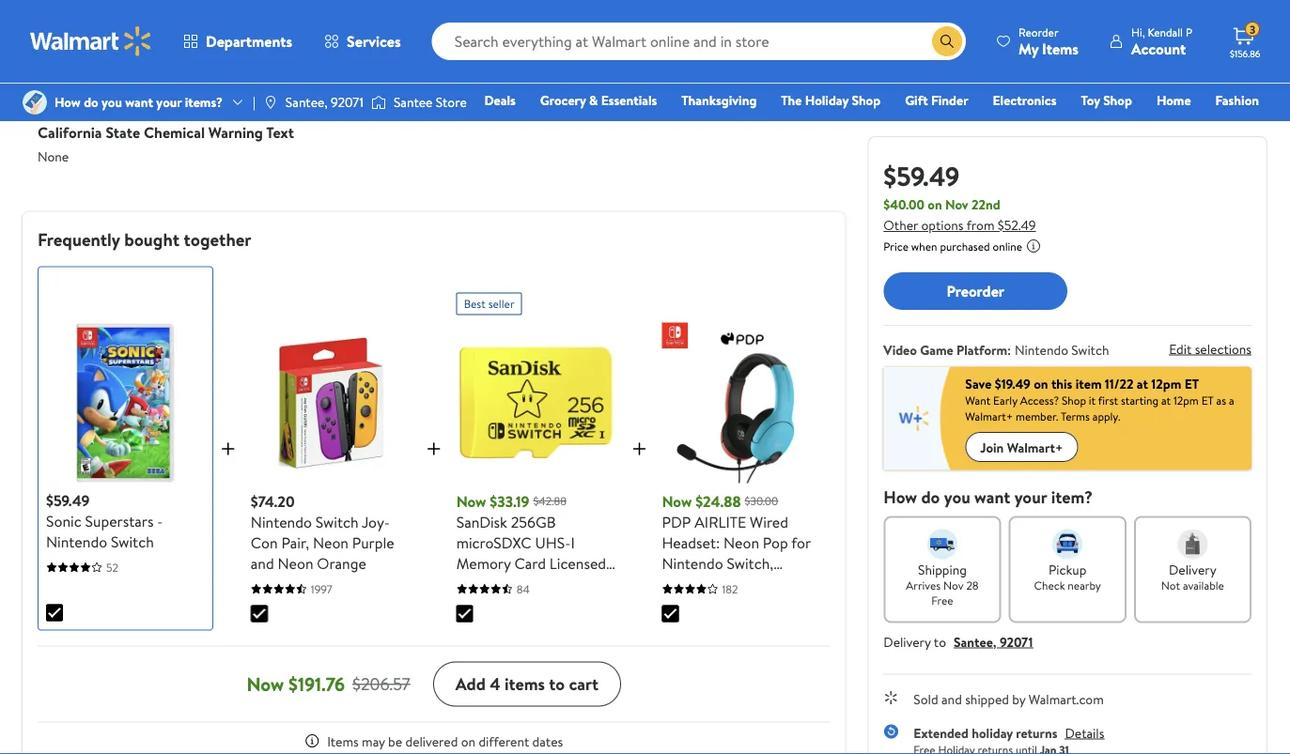 Task type: locate. For each thing, give the bounding box(es) containing it.
1 horizontal spatial product group
[[232, 0, 396, 44]]

2 horizontal spatial product group
[[643, 0, 808, 44]]

2 product group from the left
[[232, 0, 396, 44]]

delivery down arrives
[[884, 633, 931, 651]]

to left cart
[[549, 672, 565, 696]]

0 vertical spatial want
[[125, 93, 153, 111]]

0 vertical spatial delivery
[[1169, 561, 1217, 579]]

2 vertical spatial on
[[461, 732, 476, 751]]

0 vertical spatial $59.49
[[884, 157, 960, 194]]

want for items?
[[125, 93, 153, 111]]

items right the 'my'
[[1042, 38, 1079, 59]]

1 horizontal spatial do
[[921, 485, 940, 509]]

2 horizontal spatial on
[[1034, 375, 1048, 393]]

switch inside now $24.88 $30.00 pdp airlite wired headset: neon pop for nintendo switch, nintendo switch - oled model
[[727, 574, 770, 594]]

grocery & essentials
[[540, 91, 657, 109]]

1 horizontal spatial you
[[944, 485, 971, 509]]

1 horizontal spatial shop
[[1062, 393, 1086, 409]]

1 vertical spatial santee,
[[954, 633, 997, 651]]

your left item?
[[1015, 485, 1047, 509]]

edit
[[1169, 339, 1192, 358]]

 image right | at left top
[[263, 95, 278, 110]]

at
[[1137, 375, 1148, 393], [1161, 393, 1171, 409]]

sonic
[[46, 511, 82, 531]]

3 product group from the left
[[643, 0, 808, 44]]

preorder button
[[884, 273, 1068, 310]]

|
[[253, 93, 255, 111]]

1 vertical spatial on
[[1034, 375, 1048, 393]]

1 horizontal spatial want
[[975, 485, 1011, 509]]

now for $191.76
[[247, 671, 284, 698]]

1 vertical spatial do
[[921, 485, 940, 509]]

online
[[993, 239, 1023, 255]]

$24.88
[[696, 491, 741, 512]]

0 vertical spatial items
[[1042, 38, 1079, 59]]

superstars
[[85, 511, 154, 531]]

your for items?
[[156, 93, 182, 111]]

nintendo inside '$59.49 sonic superstars - nintendo switch'
[[46, 531, 107, 552]]

at right 11/22
[[1137, 375, 1148, 393]]

delivery for not
[[1169, 561, 1217, 579]]

and right sold
[[942, 691, 962, 709]]

walmart.com
[[1029, 691, 1104, 709]]

2 vertical spatial -
[[579, 636, 585, 656]]

how for how do you want your item?
[[884, 485, 917, 509]]

1 vertical spatial want
[[975, 485, 1011, 509]]

may
[[362, 732, 385, 751]]

now $33.19 $42.88 sandisk 256gb microsdxc uhs-i memory card licensed for nintendo switch super mario super star- 100mb/s read, 90mb/s write, class 10, u3 - sdsqxao-256g- awczn
[[456, 491, 611, 698]]

product group up warnings on the left of page
[[26, 0, 191, 44]]

shop right toy
[[1103, 91, 1132, 109]]

1 horizontal spatial and
[[942, 691, 962, 709]]

1 vertical spatial walmart+
[[965, 409, 1013, 425]]

the holiday shop
[[781, 91, 881, 109]]

on left this
[[1034, 375, 1048, 393]]

1 horizontal spatial items
[[1042, 38, 1079, 59]]

None checkbox
[[46, 605, 63, 622], [662, 606, 679, 622], [46, 605, 63, 622], [662, 606, 679, 622]]

now left $191.76
[[247, 671, 284, 698]]

want up state
[[125, 93, 153, 111]]

toy
[[1081, 91, 1100, 109]]

- inside "now $33.19 $42.88 sandisk 256gb microsdxc uhs-i memory card licensed for nintendo switch super mario super star- 100mb/s read, 90mb/s write, class 10, u3 - sdsqxao-256g- awczn"
[[579, 636, 585, 656]]

0 horizontal spatial at
[[1137, 375, 1148, 393]]

0 horizontal spatial to
[[549, 672, 565, 696]]

want down join
[[975, 485, 1011, 509]]

items inside reorder my items
[[1042, 38, 1079, 59]]

preorder
[[947, 281, 1005, 301]]

0 vertical spatial how
[[55, 93, 81, 111]]

join walmart+ link
[[965, 432, 1078, 462]]

at right starting on the bottom right of the page
[[1161, 393, 1171, 409]]

walmart+ up join
[[965, 409, 1013, 425]]

0 vertical spatial do
[[84, 93, 98, 111]]

legal information image
[[1026, 239, 1041, 254]]

$42.88
[[533, 493, 567, 509]]

256gb
[[511, 512, 556, 532]]

neon left pop
[[724, 532, 759, 553]]

sonic superstars - nintendo switch image
[[46, 324, 205, 482]]

0 vertical spatial -
[[157, 511, 163, 531]]

now inside now $24.88 $30.00 pdp airlite wired headset: neon pop for nintendo switch, nintendo switch - oled model
[[662, 491, 692, 512]]

one debit link
[[1107, 117, 1187, 137]]

$59.49 for sonic
[[46, 490, 90, 511]]

items?
[[185, 93, 223, 111]]

nintendo inside $74.20 nintendo switch joy- con pair, neon purple and neon orange
[[251, 512, 312, 532]]

0 horizontal spatial  image
[[23, 90, 47, 115]]

frequently bought together
[[38, 227, 251, 251]]

purple
[[352, 532, 394, 553]]

1 horizontal spatial super
[[539, 594, 576, 615]]

switch left joy-
[[316, 512, 359, 532]]

12pm
[[1152, 375, 1182, 393], [1174, 393, 1199, 409]]

- right u3
[[579, 636, 585, 656]]

1 horizontal spatial your
[[1015, 485, 1047, 509]]

now
[[456, 491, 486, 512], [662, 491, 692, 512], [247, 671, 284, 698]]

you up intent image for shipping
[[944, 485, 971, 509]]

1 horizontal spatial $59.49
[[884, 157, 960, 194]]

santee store
[[394, 93, 467, 111]]

0 vertical spatial 92071
[[331, 93, 364, 111]]

1 super from the left
[[456, 594, 494, 615]]

save
[[965, 375, 992, 393]]

 image for santee store
[[371, 93, 386, 112]]

nov up other options from $52.49 button
[[945, 195, 969, 214]]

0 horizontal spatial want
[[125, 93, 153, 111]]

super right 84
[[539, 594, 576, 615]]

-
[[157, 511, 163, 531], [774, 574, 779, 594], [579, 636, 585, 656]]

warnings image
[[808, 91, 830, 113]]

nov left 28
[[944, 578, 964, 594]]

92071 down services dropdown button
[[331, 93, 364, 111]]

options
[[921, 216, 964, 234]]

0 horizontal spatial you
[[102, 93, 122, 111]]

 image for santee, 92071
[[263, 95, 278, 110]]

0 horizontal spatial for
[[456, 574, 476, 594]]

product group up the santee, 92071
[[232, 0, 396, 44]]

1 vertical spatial $59.49
[[46, 490, 90, 511]]

0 vertical spatial walmart+
[[1203, 117, 1259, 136]]

1 vertical spatial and
[[942, 691, 962, 709]]

1 vertical spatial -
[[774, 574, 779, 594]]

1 vertical spatial you
[[944, 485, 971, 509]]

on inside $59.49 $40.00 on nov 22nd other options from $52.49
[[928, 195, 942, 214]]

0 horizontal spatial your
[[156, 93, 182, 111]]

bought
[[124, 227, 179, 251]]

on left the different
[[461, 732, 476, 751]]

switch down i
[[544, 574, 587, 594]]

nintendo
[[1015, 341, 1069, 359], [251, 512, 312, 532], [46, 531, 107, 552], [662, 553, 723, 574], [479, 574, 541, 594], [662, 574, 723, 594]]

now left the $24.88 on the right bottom of page
[[662, 491, 692, 512]]

shop inside save $19.49 on this item 11/22 at 12pm et want early access? shop it first starting at 12pm et as a walmart+ member. terms apply.
[[1062, 393, 1086, 409]]

2 horizontal spatial -
[[774, 574, 779, 594]]

sdsqxao-
[[456, 656, 532, 677]]

pdp
[[662, 512, 691, 532]]

walmart plus image
[[884, 367, 950, 470]]

0 horizontal spatial do
[[84, 93, 98, 111]]

 image left santee
[[371, 93, 386, 112]]

items
[[505, 672, 545, 696]]

1 horizontal spatial at
[[1161, 393, 1171, 409]]

switch inside "now $33.19 $42.88 sandisk 256gb microsdxc uhs-i memory card licensed for nintendo switch super mario super star- 100mb/s read, 90mb/s write, class 10, u3 - sdsqxao-256g- awczn"
[[544, 574, 587, 594]]

0 horizontal spatial items
[[327, 732, 359, 751]]

product group up thanksgiving
[[643, 0, 808, 44]]

and left the pair,
[[251, 553, 274, 574]]

want
[[125, 93, 153, 111], [975, 485, 1011, 509]]

to down free
[[934, 633, 946, 651]]

nintendo switch joy-con pair, neon purple and neon orange image
[[251, 323, 411, 483]]

intent image for pickup image
[[1053, 530, 1083, 560]]

gift finder link
[[897, 90, 977, 110]]

 image up 'california' at the left of page
[[23, 90, 47, 115]]

1 vertical spatial delivery
[[884, 633, 931, 651]]

walmart+ down member.
[[1007, 438, 1063, 457]]

on up options
[[928, 195, 942, 214]]

2 horizontal spatial  image
[[371, 93, 386, 112]]

i
[[571, 532, 575, 553]]

$30.00
[[745, 493, 778, 509]]

1 horizontal spatial how
[[884, 485, 917, 509]]

price
[[884, 239, 909, 255]]

now inside "now $33.19 $42.88 sandisk 256gb microsdxc uhs-i memory card licensed for nintendo switch super mario super star- 100mb/s read, 90mb/s write, class 10, u3 - sdsqxao-256g- awczn"
[[456, 491, 486, 512]]

switch down pop
[[727, 574, 770, 594]]

0 horizontal spatial $59.49
[[46, 490, 90, 511]]

2 horizontal spatial now
[[662, 491, 692, 512]]

a
[[1229, 393, 1235, 409]]

0 vertical spatial you
[[102, 93, 122, 111]]

0 vertical spatial and
[[251, 553, 274, 574]]

home
[[1157, 91, 1191, 109]]

1 horizontal spatial 92071
[[1000, 633, 1033, 651]]

0 vertical spatial for
[[792, 532, 811, 553]]

delivery inside delivery not available
[[1169, 561, 1217, 579]]

shop right holiday
[[852, 91, 881, 109]]

join walmart+
[[981, 438, 1063, 457]]

11/22
[[1105, 375, 1134, 393]]

1 horizontal spatial -
[[579, 636, 585, 656]]

plus image
[[217, 437, 239, 460], [628, 437, 651, 460]]

1 horizontal spatial to
[[934, 633, 946, 651]]

dates
[[532, 732, 563, 751]]

how do you want your item?
[[884, 485, 1093, 509]]

- left the oled at the right of the page
[[774, 574, 779, 594]]

how down "walmart plus" image
[[884, 485, 917, 509]]

account
[[1131, 38, 1186, 59]]

0 horizontal spatial -
[[157, 511, 163, 531]]

memory
[[456, 553, 511, 574]]

items left may
[[327, 732, 359, 751]]

$59.49 for $40.00
[[884, 157, 960, 194]]

delivery not available
[[1161, 561, 1224, 594]]

the holiday shop link
[[773, 90, 889, 110]]

your
[[156, 93, 182, 111], [1015, 485, 1047, 509]]

1 vertical spatial items
[[327, 732, 359, 751]]

$59.49
[[884, 157, 960, 194], [46, 490, 90, 511]]

$33.19
[[490, 491, 529, 512]]

other options from $52.49 button
[[884, 216, 1036, 234]]

$59.49 inside '$59.49 sonic superstars - nintendo switch'
[[46, 490, 90, 511]]

for right pop
[[792, 532, 811, 553]]

1 vertical spatial nov
[[944, 578, 964, 594]]

holiday
[[805, 91, 849, 109]]

0 vertical spatial on
[[928, 195, 942, 214]]

you
[[102, 93, 122, 111], [944, 485, 971, 509]]

1 vertical spatial your
[[1015, 485, 1047, 509]]

walmart+ down the fashion
[[1203, 117, 1259, 136]]

essentials
[[601, 91, 657, 109]]

card
[[515, 553, 546, 574]]

0 horizontal spatial product group
[[26, 0, 191, 44]]

1 vertical spatial how
[[884, 485, 917, 509]]

for up 100mb/s on the left bottom
[[456, 574, 476, 594]]

- right superstars
[[157, 511, 163, 531]]

nintendo inside "now $33.19 $42.88 sandisk 256gb microsdxc uhs-i memory card licensed for nintendo switch super mario super star- 100mb/s read, 90mb/s write, class 10, u3 - sdsqxao-256g- awczn"
[[479, 574, 541, 594]]

do up intent image for shipping
[[921, 485, 940, 509]]

how up 'california' at the left of page
[[55, 93, 81, 111]]

product group
[[26, 0, 191, 44], [232, 0, 396, 44], [643, 0, 808, 44]]

switch up 52
[[111, 531, 154, 552]]

1 horizontal spatial for
[[792, 532, 811, 553]]

1 vertical spatial to
[[549, 672, 565, 696]]

182
[[722, 581, 738, 597]]

price when purchased online
[[884, 239, 1023, 255]]

0 horizontal spatial 92071
[[331, 93, 364, 111]]

0 horizontal spatial on
[[461, 732, 476, 751]]

 image for how do you want your items?
[[23, 90, 47, 115]]

delivery down intent image for delivery
[[1169, 561, 1217, 579]]

delivery for to
[[884, 633, 931, 651]]

santee, up text
[[286, 93, 328, 111]]

256g-
[[532, 656, 573, 677]]

on inside save $19.49 on this item 11/22 at 12pm et want early access? shop it first starting at 12pm et as a walmart+ member. terms apply.
[[1034, 375, 1048, 393]]

search icon image
[[940, 34, 955, 49]]

intent image for shipping image
[[928, 530, 958, 560]]

california state chemical warning text none
[[38, 122, 294, 166]]

neon
[[313, 532, 349, 553], [724, 532, 759, 553], [278, 553, 313, 574]]

0 horizontal spatial super
[[456, 594, 494, 615]]

your up chemical
[[156, 93, 182, 111]]

how
[[55, 93, 81, 111], [884, 485, 917, 509]]

1 horizontal spatial now
[[456, 491, 486, 512]]

 image
[[23, 90, 47, 115], [371, 93, 386, 112], [263, 95, 278, 110]]

plus image
[[423, 437, 445, 460]]

none
[[38, 148, 69, 166]]

1 horizontal spatial plus image
[[628, 437, 651, 460]]

- inside now $24.88 $30.00 pdp airlite wired headset: neon pop for nintendo switch, nintendo switch - oled model
[[774, 574, 779, 594]]

2 horizontal spatial shop
[[1103, 91, 1132, 109]]

santee, down 28
[[954, 633, 997, 651]]

departments button
[[167, 19, 308, 64]]

1 vertical spatial for
[[456, 574, 476, 594]]

0 horizontal spatial delivery
[[884, 633, 931, 651]]

Walmart Site-Wide search field
[[432, 23, 966, 60]]

0 horizontal spatial shop
[[852, 91, 881, 109]]

sold
[[914, 691, 939, 709]]

nov inside shipping arrives nov 28 free
[[944, 578, 964, 594]]

1 horizontal spatial santee,
[[954, 633, 997, 651]]

2 super from the left
[[539, 594, 576, 615]]

now left $33.19
[[456, 491, 486, 512]]

for
[[792, 532, 811, 553], [456, 574, 476, 594]]

on for $59.49
[[928, 195, 942, 214]]

None checkbox
[[251, 606, 268, 622], [456, 606, 473, 622], [251, 606, 268, 622], [456, 606, 473, 622]]

santee, 92071 button
[[954, 633, 1033, 651]]

0 horizontal spatial and
[[251, 553, 274, 574]]

toy shop
[[1081, 91, 1132, 109]]

you for how do you want your item?
[[944, 485, 971, 509]]

super left mario
[[456, 594, 494, 615]]

you up state
[[102, 93, 122, 111]]

awczn
[[456, 677, 509, 698]]

grocery & essentials link
[[532, 90, 666, 110]]

0 horizontal spatial how
[[55, 93, 81, 111]]

0 vertical spatial nov
[[945, 195, 969, 214]]

services
[[347, 31, 401, 52]]

electronics link
[[984, 90, 1065, 110]]

0 horizontal spatial plus image
[[217, 437, 239, 460]]

do up 'california' at the left of page
[[84, 93, 98, 111]]

shop left "it" at the right of the page
[[1062, 393, 1086, 409]]

0 horizontal spatial now
[[247, 671, 284, 698]]

neon up 1997
[[278, 553, 313, 574]]

1 horizontal spatial on
[[928, 195, 942, 214]]

1 horizontal spatial delivery
[[1169, 561, 1217, 579]]

arrives
[[906, 578, 941, 594]]

0 vertical spatial your
[[156, 93, 182, 111]]

do
[[84, 93, 98, 111], [921, 485, 940, 509]]

12pm down edit
[[1152, 375, 1182, 393]]

finder
[[931, 91, 968, 109]]

sandisk 256gb microsdxc uhs-i memory card licensed for nintendo switch super mario super star- 100mb/s read, 90mb/s write, class 10, u3 - sdsqxao-256g-awczn image
[[456, 323, 617, 483]]

sandisk
[[456, 512, 507, 532]]

10,
[[537, 636, 554, 656]]

1997
[[311, 581, 333, 597]]

$59.49 inside $59.49 $40.00 on nov 22nd other options from $52.49
[[884, 157, 960, 194]]

fashion link
[[1207, 90, 1268, 110]]

0 vertical spatial santee,
[[286, 93, 328, 111]]

nov inside $59.49 $40.00 on nov 22nd other options from $52.49
[[945, 195, 969, 214]]

4
[[490, 672, 501, 696]]

92071 up by
[[1000, 633, 1033, 651]]

1 horizontal spatial  image
[[263, 95, 278, 110]]



Task type: vqa. For each thing, say whether or not it's contained in the screenshot.
add to cart icon for ADD button above $ 19 10
no



Task type: describe. For each thing, give the bounding box(es) containing it.
extended
[[914, 724, 969, 742]]

pdp airlite wired headset: neon pop for nintendo switch, nintendo switch - oled model image
[[662, 323, 823, 483]]

read,
[[517, 615, 553, 636]]

free
[[932, 593, 954, 609]]

gift finder
[[905, 91, 968, 109]]

state
[[106, 122, 140, 142]]

neon inside now $24.88 $30.00 pdp airlite wired headset: neon pop for nintendo switch, nintendo switch - oled model
[[724, 532, 759, 553]]

switch inside $74.20 nintendo switch joy- con pair, neon purple and neon orange
[[316, 512, 359, 532]]

terms
[[1061, 409, 1090, 425]]

one
[[1115, 117, 1143, 136]]

shipping arrives nov 28 free
[[906, 561, 979, 609]]

microsdxc
[[456, 532, 532, 553]]

available
[[1183, 578, 1224, 594]]

now for $33.19
[[456, 491, 486, 512]]

video game platform : nintendo switch
[[884, 341, 1109, 359]]

0 horizontal spatial santee,
[[286, 93, 328, 111]]

services button
[[308, 19, 417, 64]]

neon right the pair,
[[313, 532, 349, 553]]

check
[[1034, 578, 1065, 594]]

purchased
[[940, 239, 990, 255]]

toy shop link
[[1073, 90, 1141, 110]]

$40.00
[[884, 195, 925, 214]]

Search search field
[[432, 23, 966, 60]]

now for $24.88
[[662, 491, 692, 512]]

12pm left as
[[1174, 393, 1199, 409]]

item?
[[1051, 485, 1093, 509]]

switch up item
[[1072, 341, 1109, 359]]

0 horizontal spatial et
[[1185, 375, 1199, 393]]

the
[[781, 91, 802, 109]]

save $19.49 on this item 11/22 at 12pm et element
[[965, 375, 1199, 393]]

text
[[266, 122, 294, 142]]

0 vertical spatial to
[[934, 633, 946, 651]]

it
[[1089, 393, 1096, 409]]

$59.49 sonic superstars - nintendo switch
[[46, 490, 163, 552]]

intent image for delivery image
[[1178, 530, 1208, 560]]

game
[[920, 341, 954, 359]]

one debit
[[1115, 117, 1179, 136]]

holiday
[[972, 724, 1013, 742]]

this
[[1052, 375, 1073, 393]]

oled
[[783, 574, 823, 594]]

access?
[[1020, 393, 1059, 409]]

delivered
[[405, 732, 458, 751]]

member.
[[1016, 409, 1059, 425]]

28
[[966, 578, 979, 594]]

delivery to santee, 92071
[[884, 633, 1033, 651]]

cart
[[569, 672, 599, 696]]

3+ day shipping
[[441, 17, 517, 33]]

:
[[1007, 341, 1011, 359]]

do for how do you want your item?
[[921, 485, 940, 509]]

$52.49
[[998, 216, 1036, 234]]

video
[[884, 341, 917, 359]]

for inside "now $33.19 $42.88 sandisk 256gb microsdxc uhs-i memory card licensed for nintendo switch super mario super star- 100mb/s read, 90mb/s write, class 10, u3 - sdsqxao-256g- awczn"
[[456, 574, 476, 594]]

100mb/s
[[456, 615, 513, 636]]

class
[[499, 636, 533, 656]]

want for item?
[[975, 485, 1011, 509]]

and inside $74.20 nintendo switch joy- con pair, neon purple and neon orange
[[251, 553, 274, 574]]

1 product group from the left
[[26, 0, 191, 44]]

model
[[662, 594, 703, 615]]

1 vertical spatial 92071
[[1000, 633, 1033, 651]]

walmart+ inside save $19.49 on this item 11/22 at 12pm et want early access? shop it first starting at 12pm et as a walmart+ member. terms apply.
[[965, 409, 1013, 425]]

p
[[1186, 24, 1193, 40]]

walmart image
[[30, 26, 152, 56]]

home link
[[1148, 90, 1200, 110]]

gift
[[905, 91, 928, 109]]

seller
[[488, 296, 515, 312]]

- inside '$59.49 sonic superstars - nintendo switch'
[[157, 511, 163, 531]]

reorder
[[1019, 24, 1059, 40]]

orange
[[317, 553, 366, 574]]

returns
[[1016, 724, 1058, 742]]

fashion
[[1216, 91, 1259, 109]]

be
[[388, 732, 402, 751]]

for inside now $24.88 $30.00 pdp airlite wired headset: neon pop for nintendo switch, nintendo switch - oled model
[[792, 532, 811, 553]]

3
[[1250, 21, 1256, 37]]

1 horizontal spatial et
[[1202, 393, 1214, 409]]

extended holiday returns details
[[914, 724, 1105, 742]]

pickup
[[1049, 561, 1087, 579]]

how for how do you want your items?
[[55, 93, 81, 111]]

airlite
[[695, 512, 746, 532]]

headset:
[[662, 532, 720, 553]]

join
[[981, 438, 1004, 457]]

pickup check nearby
[[1034, 561, 1101, 594]]

santee
[[394, 93, 433, 111]]

together
[[184, 227, 251, 251]]

switch inside '$59.49 sonic superstars - nintendo switch'
[[111, 531, 154, 552]]

shop inside "the holiday shop" "link"
[[852, 91, 881, 109]]

now $24.88 $30.00 pdp airlite wired headset: neon pop for nintendo switch, nintendo switch - oled model
[[662, 491, 823, 615]]

electronics
[[993, 91, 1057, 109]]

you for how do you want your items?
[[102, 93, 122, 111]]

84
[[517, 581, 530, 597]]

$191.76
[[289, 671, 345, 698]]

early
[[993, 393, 1018, 409]]

1 plus image from the left
[[217, 437, 239, 460]]

deals link
[[476, 90, 524, 110]]

thanksgiving
[[682, 91, 757, 109]]

do for how do you want your items?
[[84, 93, 98, 111]]

to inside button
[[549, 672, 565, 696]]

add 4 items to cart
[[456, 672, 599, 696]]

frequently
[[38, 227, 120, 251]]

california
[[38, 122, 102, 142]]

star-
[[580, 594, 611, 615]]

fashion registry
[[1043, 91, 1259, 136]]

shop inside toy shop "link"
[[1103, 91, 1132, 109]]

2 vertical spatial walmart+
[[1007, 438, 1063, 457]]

edit selections button
[[1169, 339, 1252, 358]]

wired
[[750, 512, 788, 532]]

when
[[911, 239, 937, 255]]

2 plus image from the left
[[628, 437, 651, 460]]

shipping
[[476, 17, 517, 33]]

sold and shipped by walmart.com
[[914, 691, 1104, 709]]

3+
[[441, 17, 454, 33]]

your for item?
[[1015, 485, 1047, 509]]

walmart+ link
[[1195, 117, 1268, 137]]

on for save
[[1034, 375, 1048, 393]]

debit
[[1147, 117, 1179, 136]]

not
[[1161, 578, 1180, 594]]

registry
[[1043, 117, 1091, 136]]

con
[[251, 532, 278, 553]]



